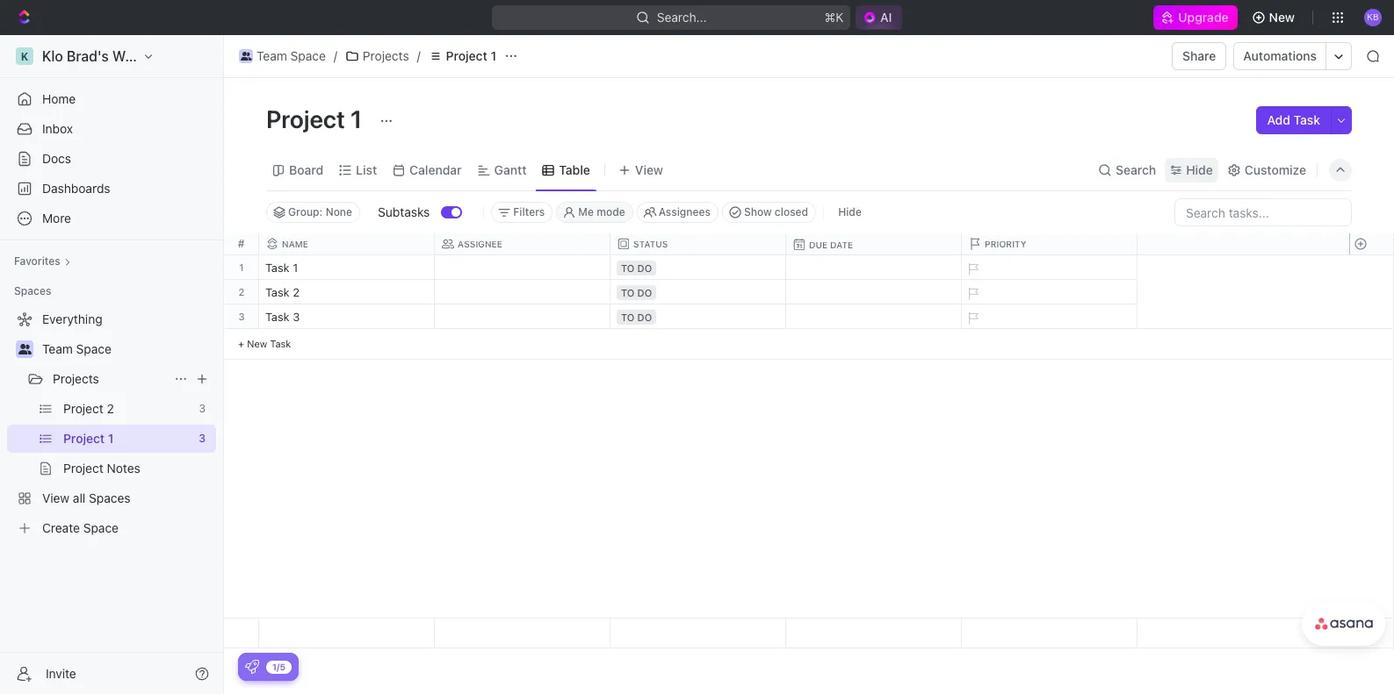 Task type: describe. For each thing, give the bounding box(es) containing it.
more
[[42, 211, 71, 226]]

search...
[[657, 10, 707, 25]]

project for the project notes link
[[63, 461, 103, 476]]

3 row group from the left
[[1349, 256, 1393, 360]]

create space
[[42, 521, 119, 536]]

onboarding checklist button image
[[245, 661, 259, 675]]

0 vertical spatial space
[[290, 48, 326, 63]]

date
[[830, 240, 853, 250]]

klo brad's workspace, , element
[[16, 47, 33, 65]]

#
[[238, 237, 245, 250]]

add task
[[1267, 112, 1320, 127]]

to do cell for ‎task 1
[[611, 256, 786, 279]]

everything
[[42, 312, 102, 327]]

assignees button
[[637, 202, 719, 223]]

show
[[744, 206, 772, 219]]

kb
[[1367, 12, 1379, 22]]

favorites
[[14, 255, 60, 268]]

press space to select this row. row containing ‎task 2
[[259, 280, 1138, 307]]

project for the left project 1 link
[[63, 431, 105, 446]]

priority button
[[962, 238, 1138, 250]]

1 horizontal spatial project 1
[[266, 105, 368, 134]]

table
[[559, 162, 590, 177]]

view button
[[612, 158, 669, 182]]

invite
[[46, 666, 76, 681]]

to do for ‎task 1
[[621, 263, 652, 274]]

view for view all spaces
[[42, 491, 70, 506]]

create
[[42, 521, 80, 536]]

ai
[[880, 10, 892, 25]]

sidebar navigation
[[0, 35, 228, 695]]

set priority image
[[959, 281, 986, 307]]

row group containing ‎task 1
[[259, 256, 1138, 360]]

inbox
[[42, 121, 73, 136]]

subtasks button
[[371, 199, 441, 227]]

dashboards link
[[7, 175, 216, 203]]

3 down ‎task 2
[[293, 310, 300, 324]]

new task
[[247, 338, 291, 350]]

2 for project
[[107, 401, 114, 416]]

favorites button
[[7, 251, 78, 272]]

filters
[[513, 206, 545, 219]]

show closed button
[[722, 202, 816, 223]]

priority column header
[[962, 234, 1141, 255]]

‎task 1
[[265, 261, 298, 275]]

project for project 2 'link'
[[63, 401, 103, 416]]

view button
[[612, 149, 669, 191]]

docs
[[42, 151, 71, 166]]

k
[[21, 50, 28, 63]]

list
[[356, 162, 377, 177]]

assignees
[[659, 206, 711, 219]]

‎task 2
[[265, 286, 300, 300]]

1 inside tree
[[108, 431, 114, 446]]

1 horizontal spatial projects
[[363, 48, 409, 63]]

to for ‎task 1
[[621, 263, 635, 274]]

hide button
[[1165, 158, 1218, 182]]

search button
[[1093, 158, 1162, 182]]

view all spaces
[[42, 491, 130, 506]]

0 vertical spatial project 1
[[446, 48, 496, 63]]

0 vertical spatial spaces
[[14, 285, 51, 298]]

to do for task 3
[[621, 312, 652, 323]]

space inside "link"
[[83, 521, 119, 536]]

1/5
[[272, 662, 286, 672]]

2 / from the left
[[417, 48, 421, 63]]

onboarding checklist button element
[[245, 661, 259, 675]]

status
[[633, 239, 668, 249]]

project 1 inside tree
[[63, 431, 114, 446]]

view for view
[[635, 162, 663, 177]]

due
[[809, 240, 828, 250]]

to for task 3
[[621, 312, 635, 323]]

board
[[289, 162, 323, 177]]

add
[[1267, 112, 1290, 127]]

gantt link
[[491, 158, 527, 182]]

1 2 3
[[238, 262, 245, 322]]

assignee button
[[435, 238, 611, 250]]

project notes
[[63, 461, 140, 476]]

spaces inside tree
[[89, 491, 130, 506]]

task inside row group
[[265, 310, 290, 324]]

tree inside sidebar navigation
[[7, 306, 216, 543]]

name column header
[[259, 234, 438, 255]]

name
[[282, 239, 308, 249]]

inbox link
[[7, 115, 216, 143]]

set priority element for 2
[[959, 281, 986, 307]]

projects inside sidebar navigation
[[53, 372, 99, 387]]

calendar
[[410, 162, 462, 177]]

due date
[[809, 240, 853, 250]]

kb button
[[1359, 4, 1387, 32]]

klo
[[42, 48, 63, 64]]

create space link
[[7, 515, 213, 543]]

⌘k
[[825, 10, 844, 25]]

home link
[[7, 85, 216, 113]]

customize button
[[1222, 158, 1312, 182]]

add task button
[[1257, 106, 1331, 134]]

group: none
[[288, 206, 352, 219]]

3 left the task 3
[[238, 311, 245, 322]]

press space to select this row. row containing task 3
[[259, 305, 1138, 332]]

brad's
[[67, 48, 109, 64]]

task for add task
[[1294, 112, 1320, 127]]

user group image inside tree
[[18, 344, 31, 355]]

search
[[1116, 162, 1156, 177]]

assignee column header
[[435, 234, 614, 255]]

none
[[326, 206, 352, 219]]

1 vertical spatial team space link
[[42, 336, 213, 364]]

due date button
[[786, 239, 962, 251]]

all
[[73, 491, 85, 506]]

subtasks
[[378, 205, 430, 220]]

show closed
[[744, 206, 808, 219]]



Task type: locate. For each thing, give the bounding box(es) containing it.
space
[[290, 48, 326, 63], [76, 342, 111, 357], [83, 521, 119, 536]]

1 vertical spatial new
[[247, 338, 267, 350]]

1 vertical spatial projects
[[53, 372, 99, 387]]

1 horizontal spatial team space link
[[235, 46, 330, 67]]

1 vertical spatial team space
[[42, 342, 111, 357]]

press space to select this row. row containing 2
[[224, 280, 259, 305]]

hide right search
[[1186, 162, 1213, 177]]

1 to from the top
[[621, 263, 635, 274]]

0 vertical spatial view
[[635, 162, 663, 177]]

to do cell for ‎task 2
[[611, 280, 786, 304]]

cell
[[435, 256, 611, 279], [786, 256, 962, 279], [435, 280, 611, 304], [786, 280, 962, 304], [435, 305, 611, 329], [786, 305, 962, 329]]

2 vertical spatial task
[[270, 338, 291, 350]]

me
[[578, 206, 594, 219]]

0 vertical spatial set priority image
[[959, 257, 986, 283]]

spaces
[[14, 285, 51, 298], [89, 491, 130, 506]]

new inside 'button'
[[1269, 10, 1295, 25]]

3
[[293, 310, 300, 324], [238, 311, 245, 322], [199, 402, 206, 416], [199, 432, 206, 445]]

set priority image for 1
[[959, 257, 986, 283]]

more button
[[7, 205, 216, 233]]

task down ‎task 2
[[265, 310, 290, 324]]

0 horizontal spatial /
[[334, 48, 337, 63]]

1 vertical spatial user group image
[[18, 344, 31, 355]]

upgrade link
[[1154, 5, 1237, 30]]

closed
[[775, 206, 808, 219]]

1 vertical spatial set priority image
[[959, 306, 986, 332]]

customize
[[1245, 162, 1306, 177]]

to for ‎task 2
[[621, 287, 635, 299]]

task 3
[[265, 310, 300, 324]]

to
[[621, 263, 635, 274], [621, 287, 635, 299], [621, 312, 635, 323]]

0 vertical spatial user group image
[[240, 52, 251, 61]]

task right 'add'
[[1294, 112, 1320, 127]]

set priority image
[[959, 257, 986, 283], [959, 306, 986, 332]]

grid
[[224, 234, 1394, 649]]

workspace
[[112, 48, 185, 64]]

1 ‎task from the top
[[265, 261, 290, 275]]

0 horizontal spatial project 1 link
[[63, 425, 192, 453]]

mode
[[597, 206, 625, 219]]

0 vertical spatial team space link
[[235, 46, 330, 67]]

0 vertical spatial team
[[257, 48, 287, 63]]

do
[[637, 263, 652, 274], [637, 287, 652, 299], [637, 312, 652, 323]]

1 horizontal spatial team
[[257, 48, 287, 63]]

0 vertical spatial project 1 link
[[424, 46, 501, 67]]

1 vertical spatial project 1
[[266, 105, 368, 134]]

0 vertical spatial new
[[1269, 10, 1295, 25]]

share
[[1183, 48, 1216, 63]]

projects
[[363, 48, 409, 63], [53, 372, 99, 387]]

1 horizontal spatial project 1 link
[[424, 46, 501, 67]]

1 / from the left
[[334, 48, 337, 63]]

2 vertical spatial do
[[637, 312, 652, 323]]

2 row group from the left
[[259, 256, 1138, 360]]

me mode button
[[556, 202, 633, 223]]

task down the task 3
[[270, 338, 291, 350]]

gantt
[[494, 162, 527, 177]]

new button
[[1244, 4, 1305, 32]]

‎task up ‎task 2
[[265, 261, 290, 275]]

0 vertical spatial ‎task
[[265, 261, 290, 275]]

task inside button
[[1294, 112, 1320, 127]]

project 1
[[446, 48, 496, 63], [266, 105, 368, 134], [63, 431, 114, 446]]

‎task down ‎task 1
[[265, 286, 290, 300]]

2 do from the top
[[637, 287, 652, 299]]

1 horizontal spatial view
[[635, 162, 663, 177]]

1 inside 1 2 3
[[239, 262, 244, 273]]

table link
[[556, 158, 590, 182]]

0 horizontal spatial new
[[247, 338, 267, 350]]

2 up the task 3
[[293, 286, 300, 300]]

team inside tree
[[42, 342, 73, 357]]

automations button
[[1235, 43, 1326, 69]]

0 vertical spatial to do cell
[[611, 256, 786, 279]]

2 to from the top
[[621, 287, 635, 299]]

project 2
[[63, 401, 114, 416]]

1 vertical spatial view
[[42, 491, 70, 506]]

1 vertical spatial to do cell
[[611, 280, 786, 304]]

2 set priority image from the top
[[959, 306, 986, 332]]

view all spaces link
[[7, 485, 213, 513]]

hide
[[1186, 162, 1213, 177], [838, 206, 862, 219]]

row containing name
[[259, 234, 1141, 256]]

3 to do from the top
[[621, 312, 652, 323]]

row group
[[224, 256, 259, 360], [259, 256, 1138, 360], [1349, 256, 1393, 360]]

0 horizontal spatial projects
[[53, 372, 99, 387]]

0 vertical spatial projects
[[363, 48, 409, 63]]

0 vertical spatial team space
[[257, 48, 326, 63]]

2 inside 'link'
[[107, 401, 114, 416]]

0 horizontal spatial projects link
[[53, 365, 167, 394]]

‎task for ‎task 1
[[265, 261, 290, 275]]

view inside button
[[635, 162, 663, 177]]

dashboards
[[42, 181, 110, 196]]

1 horizontal spatial new
[[1269, 10, 1295, 25]]

to do for ‎task 2
[[621, 287, 652, 299]]

view inside tree
[[42, 491, 70, 506]]

project
[[446, 48, 487, 63], [266, 105, 345, 134], [63, 401, 103, 416], [63, 431, 105, 446], [63, 461, 103, 476]]

everything link
[[7, 306, 213, 334]]

0 vertical spatial do
[[637, 263, 652, 274]]

0 horizontal spatial project 1
[[63, 431, 114, 446]]

1 vertical spatial ‎task
[[265, 286, 290, 300]]

hide inside dropdown button
[[1186, 162, 1213, 177]]

1 set priority element from the top
[[959, 257, 986, 283]]

press space to select this row. row containing 1
[[224, 256, 259, 280]]

spaces up create space "link"
[[89, 491, 130, 506]]

home
[[42, 91, 76, 106]]

dropdown menu image
[[786, 619, 961, 648]]

set priority image for 3
[[959, 306, 986, 332]]

team
[[257, 48, 287, 63], [42, 342, 73, 357]]

1 row group from the left
[[224, 256, 259, 360]]

0 horizontal spatial spaces
[[14, 285, 51, 298]]

1 vertical spatial task
[[265, 310, 290, 324]]

3 set priority element from the top
[[959, 306, 986, 332]]

new up automations
[[1269, 10, 1295, 25]]

user group image
[[240, 52, 251, 61], [18, 344, 31, 355]]

projects link
[[341, 46, 413, 67], [53, 365, 167, 394]]

list link
[[352, 158, 377, 182]]

2 left ‎task 2
[[239, 286, 245, 298]]

hide inside button
[[838, 206, 862, 219]]

‎task for ‎task 2
[[265, 286, 290, 300]]

0 horizontal spatial hide
[[838, 206, 862, 219]]

3 to from the top
[[621, 312, 635, 323]]

2 vertical spatial to
[[621, 312, 635, 323]]

1 horizontal spatial projects link
[[341, 46, 413, 67]]

0 vertical spatial hide
[[1186, 162, 1213, 177]]

new for new task
[[247, 338, 267, 350]]

filters button
[[491, 202, 553, 223]]

0 horizontal spatial team space
[[42, 342, 111, 357]]

project inside 'link'
[[63, 401, 103, 416]]

press space to select this row. row containing ‎task 1
[[259, 256, 1138, 283]]

task for new task
[[270, 338, 291, 350]]

0 horizontal spatial team space link
[[42, 336, 213, 364]]

docs link
[[7, 145, 216, 173]]

2
[[293, 286, 300, 300], [239, 286, 245, 298], [107, 401, 114, 416]]

0 horizontal spatial user group image
[[18, 344, 31, 355]]

3 do from the top
[[637, 312, 652, 323]]

status button
[[611, 238, 786, 250]]

set priority element for 1
[[959, 257, 986, 283]]

ai button
[[855, 5, 902, 30]]

new for new
[[1269, 10, 1295, 25]]

0 vertical spatial to
[[621, 263, 635, 274]]

3 to do cell from the top
[[611, 305, 786, 329]]

0 horizontal spatial view
[[42, 491, 70, 506]]

2 up project notes
[[107, 401, 114, 416]]

press space to select this row. row
[[224, 256, 259, 280], [259, 256, 1138, 283], [1349, 256, 1393, 280], [224, 280, 259, 305], [259, 280, 1138, 307], [1349, 280, 1393, 305], [224, 305, 259, 329], [259, 305, 1138, 332], [1349, 305, 1393, 329], [259, 619, 1138, 649], [1349, 619, 1393, 649]]

1 horizontal spatial user group image
[[240, 52, 251, 61]]

new down the task 3
[[247, 338, 267, 350]]

1 to do from the top
[[621, 263, 652, 274]]

tree
[[7, 306, 216, 543]]

1 to do cell from the top
[[611, 256, 786, 279]]

do for 3
[[637, 312, 652, 323]]

1 set priority image from the top
[[959, 257, 986, 283]]

set priority element for 3
[[959, 306, 986, 332]]

do for 2
[[637, 287, 652, 299]]

2 vertical spatial to do
[[621, 312, 652, 323]]

1 do from the top
[[637, 263, 652, 274]]

automations
[[1243, 48, 1317, 63]]

me mode
[[578, 206, 625, 219]]

/
[[334, 48, 337, 63], [417, 48, 421, 63]]

2 vertical spatial to do cell
[[611, 305, 786, 329]]

1 horizontal spatial 2
[[239, 286, 245, 298]]

2 vertical spatial space
[[83, 521, 119, 536]]

project 2 link
[[63, 395, 192, 423]]

1 horizontal spatial /
[[417, 48, 421, 63]]

3 right project 2 'link'
[[199, 402, 206, 416]]

2 vertical spatial project 1
[[63, 431, 114, 446]]

0 vertical spatial projects link
[[341, 46, 413, 67]]

upgrade
[[1178, 10, 1229, 25]]

set priority element
[[959, 257, 986, 283], [959, 281, 986, 307], [959, 306, 986, 332]]

due date column header
[[786, 234, 965, 256]]

2 horizontal spatial 2
[[293, 286, 300, 300]]

1 vertical spatial team
[[42, 342, 73, 357]]

‎task
[[265, 261, 290, 275], [265, 286, 290, 300]]

2 set priority element from the top
[[959, 281, 986, 307]]

2 to do from the top
[[621, 287, 652, 299]]

group:
[[288, 206, 323, 219]]

assignee
[[458, 239, 502, 249]]

1 horizontal spatial team space
[[257, 48, 326, 63]]

1 vertical spatial to do
[[621, 287, 652, 299]]

notes
[[107, 461, 140, 476]]

view up assignees button
[[635, 162, 663, 177]]

view
[[635, 162, 663, 177], [42, 491, 70, 506]]

1 horizontal spatial hide
[[1186, 162, 1213, 177]]

0 vertical spatial to do
[[621, 263, 652, 274]]

2 horizontal spatial project 1
[[446, 48, 496, 63]]

0 vertical spatial task
[[1294, 112, 1320, 127]]

0 horizontal spatial 2
[[107, 401, 114, 416]]

1 vertical spatial do
[[637, 287, 652, 299]]

hide up the date on the top of the page
[[838, 206, 862, 219]]

1 horizontal spatial spaces
[[89, 491, 130, 506]]

1 vertical spatial spaces
[[89, 491, 130, 506]]

spaces down favorites
[[14, 285, 51, 298]]

team space inside tree
[[42, 342, 111, 357]]

do for 1
[[637, 263, 652, 274]]

new
[[1269, 10, 1295, 25], [247, 338, 267, 350]]

board link
[[286, 158, 323, 182]]

view left all
[[42, 491, 70, 506]]

2 to do cell from the top
[[611, 280, 786, 304]]

1 vertical spatial project 1 link
[[63, 425, 192, 453]]

2 ‎task from the top
[[265, 286, 290, 300]]

2 for 1
[[239, 286, 245, 298]]

to do cell for task 3
[[611, 305, 786, 329]]

Search tasks... text field
[[1175, 199, 1351, 226]]

2 for ‎task
[[293, 286, 300, 300]]

1
[[491, 48, 496, 63], [350, 105, 362, 134], [293, 261, 298, 275], [239, 262, 244, 273], [108, 431, 114, 446]]

1 vertical spatial projects link
[[53, 365, 167, 394]]

to do
[[621, 263, 652, 274], [621, 287, 652, 299], [621, 312, 652, 323]]

priority
[[985, 239, 1027, 249]]

row
[[259, 234, 1141, 256]]

2 inside 1 2 3
[[239, 286, 245, 298]]

name button
[[259, 238, 435, 250]]

status column header
[[611, 234, 790, 255]]

calendar link
[[406, 158, 462, 182]]

0 horizontal spatial team
[[42, 342, 73, 357]]

1 vertical spatial to
[[621, 287, 635, 299]]

to do cell
[[611, 256, 786, 279], [611, 280, 786, 304], [611, 305, 786, 329]]

klo brad's workspace
[[42, 48, 185, 64]]

row group containing 1 2 3
[[224, 256, 259, 360]]

tree containing everything
[[7, 306, 216, 543]]

1 vertical spatial space
[[76, 342, 111, 357]]

hide button
[[831, 202, 869, 223]]

3 up the project notes link
[[199, 432, 206, 445]]

grid containing ‎task 1
[[224, 234, 1394, 649]]

1 vertical spatial hide
[[838, 206, 862, 219]]

share button
[[1172, 42, 1227, 70]]

press space to select this row. row containing 3
[[224, 305, 259, 329]]

project notes link
[[63, 455, 213, 483]]



Task type: vqa. For each thing, say whether or not it's contained in the screenshot.
Task inside the PRESS SPACE TO SELECT THIS ROW. row
yes



